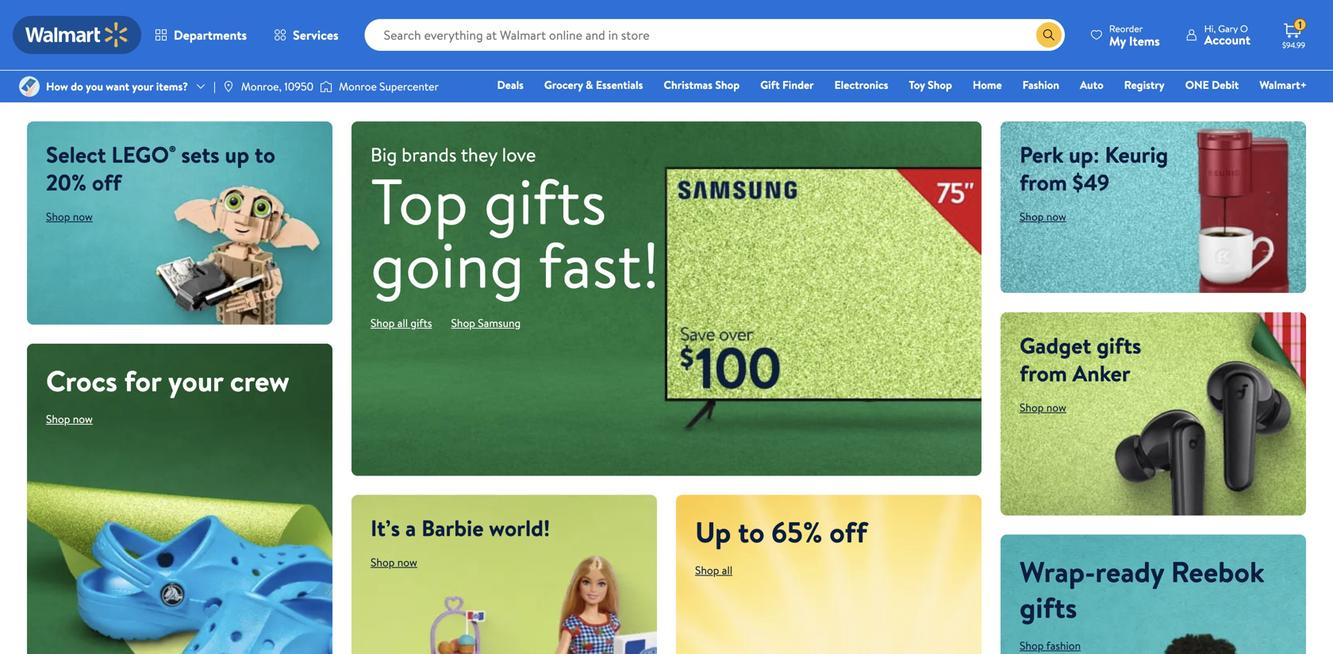 Task type: locate. For each thing, give the bounding box(es) containing it.
shop fashion
[[1020, 638, 1081, 653]]

shop now link down perk
[[1020, 209, 1067, 224]]

from left $49 at the right of the page
[[1020, 167, 1068, 198]]

shop now for crocs for your crew
[[46, 411, 93, 427]]

ready
[[1096, 552, 1165, 591]]

now for it's a barbie world!
[[397, 555, 417, 570]]

shop for the shop now link for perk up: keurig from $49
[[1020, 209, 1044, 224]]

0 horizontal spatial to
[[255, 139, 275, 170]]

from
[[1020, 167, 1068, 198], [1020, 358, 1068, 389]]

shop samsung
[[451, 315, 521, 331]]

1 horizontal spatial  image
[[222, 80, 235, 93]]

from left anker
[[1020, 358, 1068, 389]]

wrap-
[[1020, 552, 1096, 591]]

grocery & essentials link
[[537, 76, 650, 93]]

1 vertical spatial off
[[830, 512, 868, 552]]

your right 'want'
[[132, 79, 153, 94]]

toy shop
[[909, 77, 952, 92]]

finder
[[783, 77, 814, 92]]

1 from from the top
[[1020, 167, 1068, 198]]

christmas shop link
[[657, 76, 747, 93]]

walmart image
[[25, 22, 129, 48]]

0 vertical spatial your
[[132, 79, 153, 94]]

now down gadget gifts from anker
[[1047, 400, 1067, 415]]

toy shop link
[[902, 76, 960, 93]]

shop now down it's
[[371, 555, 417, 570]]

1
[[1299, 18, 1302, 32]]

now
[[73, 209, 93, 224], [1047, 209, 1067, 224], [1047, 400, 1067, 415], [73, 411, 93, 427], [397, 555, 417, 570]]

all down going at left
[[397, 315, 408, 331]]

shop for the shop now link corresponding to select lego® sets up to 20% off
[[46, 209, 70, 224]]

1 horizontal spatial all
[[722, 562, 733, 578]]

select lego® sets up to 20% off
[[46, 139, 275, 198]]

items
[[1129, 32, 1160, 50]]

shop now down gadget gifts from anker
[[1020, 400, 1067, 415]]

now down 20%
[[73, 209, 93, 224]]

account
[[1205, 31, 1251, 48]]

20%
[[46, 167, 87, 198]]

shop now link down crocs
[[46, 411, 93, 427]]

0 horizontal spatial your
[[132, 79, 153, 94]]

to
[[255, 139, 275, 170], [738, 512, 765, 552]]

shop for shop fashion link at the bottom right of page
[[1020, 638, 1044, 653]]

now for gadget gifts from anker
[[1047, 400, 1067, 415]]

 image left the "how"
[[19, 76, 40, 97]]

monroe, 10950
[[241, 79, 314, 94]]

gadget gifts from anker
[[1020, 330, 1142, 389]]

all
[[397, 315, 408, 331], [722, 562, 733, 578]]

grocery
[[544, 77, 583, 92]]

shop now down perk
[[1020, 209, 1067, 224]]

gifts inside gadget gifts from anker
[[1097, 330, 1142, 361]]

home link
[[966, 76, 1009, 93]]

0 vertical spatial off
[[92, 167, 121, 198]]

shop now for gadget gifts from anker
[[1020, 400, 1067, 415]]

grocery & essentials
[[544, 77, 643, 92]]

services button
[[260, 16, 352, 54]]

auto
[[1080, 77, 1104, 92]]

 image right the |
[[222, 80, 235, 93]]

sets
[[181, 139, 220, 170]]

shop now link
[[46, 209, 93, 224], [1020, 209, 1067, 224], [1020, 400, 1067, 415], [46, 411, 93, 427], [371, 555, 417, 570]]

registry
[[1125, 77, 1165, 92]]

up
[[695, 512, 731, 552]]

0 horizontal spatial all
[[397, 315, 408, 331]]

0 horizontal spatial  image
[[19, 76, 40, 97]]

shop now for select lego® sets up to 20% off
[[46, 209, 93, 224]]

services
[[293, 26, 339, 44]]

shop now
[[46, 209, 93, 224], [1020, 209, 1067, 224], [1020, 400, 1067, 415], [46, 411, 93, 427], [371, 555, 417, 570]]

0 vertical spatial from
[[1020, 167, 1068, 198]]

now for crocs for your crew
[[73, 411, 93, 427]]

it's
[[371, 512, 400, 543]]

0 vertical spatial all
[[397, 315, 408, 331]]

crocs
[[46, 361, 117, 400]]

now down crocs
[[73, 411, 93, 427]]

shop now link down gadget gifts from anker
[[1020, 400, 1067, 415]]

shop now down crocs
[[46, 411, 93, 427]]

65%
[[772, 512, 823, 552]]

your right for
[[168, 361, 223, 400]]

1 vertical spatial to
[[738, 512, 765, 552]]

how do you want your items?
[[46, 79, 188, 94]]

hi,
[[1205, 22, 1216, 35]]

off right 20%
[[92, 167, 121, 198]]

now for select lego® sets up to 20% off
[[73, 209, 93, 224]]

 image
[[19, 76, 40, 97], [222, 80, 235, 93]]

all down up
[[722, 562, 733, 578]]

0 horizontal spatial off
[[92, 167, 121, 198]]

for
[[124, 361, 161, 400]]

now down "perk up: keurig from $49"
[[1047, 209, 1067, 224]]

deals
[[497, 77, 524, 92]]

shop for shop samsung link
[[451, 315, 475, 331]]

off right 65% in the bottom of the page
[[830, 512, 868, 552]]

0 vertical spatial to
[[255, 139, 275, 170]]

$94.99
[[1283, 40, 1306, 50]]

shop now link down it's
[[371, 555, 417, 570]]

christmas shop
[[664, 77, 740, 92]]

your
[[132, 79, 153, 94], [168, 361, 223, 400]]

gifts
[[484, 156, 607, 245], [411, 315, 432, 331], [1097, 330, 1142, 361], [1020, 587, 1078, 627]]

2 from from the top
[[1020, 358, 1068, 389]]

shop now link for it's a barbie world!
[[371, 555, 417, 570]]

going
[[371, 220, 525, 308]]

monroe
[[339, 79, 377, 94]]

reebok
[[1171, 552, 1265, 591]]

shop
[[716, 77, 740, 92], [928, 77, 952, 92], [46, 209, 70, 224], [1020, 209, 1044, 224], [371, 315, 395, 331], [451, 315, 475, 331], [1020, 400, 1044, 415], [46, 411, 70, 427], [371, 555, 395, 570], [695, 562, 719, 578], [1020, 638, 1044, 653]]

essentials
[[596, 77, 643, 92]]

1 vertical spatial from
[[1020, 358, 1068, 389]]

1 horizontal spatial off
[[830, 512, 868, 552]]

shop now link down 20%
[[46, 209, 93, 224]]

you
[[86, 79, 103, 94]]

from inside gadget gifts from anker
[[1020, 358, 1068, 389]]

 image
[[320, 79, 333, 94]]

1 vertical spatial all
[[722, 562, 733, 578]]

shop for the shop now link associated with it's a barbie world!
[[371, 555, 395, 570]]

perk up: keurig from $49
[[1020, 139, 1169, 198]]

departments button
[[141, 16, 260, 54]]

1 horizontal spatial your
[[168, 361, 223, 400]]

select
[[46, 139, 106, 170]]

shop now down 20%
[[46, 209, 93, 224]]

now down a
[[397, 555, 417, 570]]

electronics link
[[828, 76, 896, 93]]

off inside select lego® sets up to 20% off
[[92, 167, 121, 198]]

up to 65% off
[[695, 512, 868, 552]]



Task type: vqa. For each thing, say whether or not it's contained in the screenshot.
Reebok
yes



Task type: describe. For each thing, give the bounding box(es) containing it.
deals link
[[490, 76, 531, 93]]

samsung
[[478, 315, 521, 331]]

shop samsung link
[[451, 315, 521, 331]]

from inside "perk up: keurig from $49"
[[1020, 167, 1068, 198]]

to inside select lego® sets up to 20% off
[[255, 139, 275, 170]]

hi, gary o account
[[1205, 22, 1251, 48]]

departments
[[174, 26, 247, 44]]

walmart+
[[1260, 77, 1307, 92]]

items?
[[156, 79, 188, 94]]

fashion
[[1047, 638, 1081, 653]]

gift finder link
[[753, 76, 821, 93]]

supercenter
[[380, 79, 439, 94]]

debit
[[1212, 77, 1239, 92]]

reorder
[[1110, 22, 1143, 35]]

shop now link for gadget gifts from anker
[[1020, 400, 1067, 415]]

shop now for it's a barbie world!
[[371, 555, 417, 570]]

search icon image
[[1043, 29, 1056, 41]]

now for perk up: keurig from $49
[[1047, 209, 1067, 224]]

want
[[106, 79, 129, 94]]

o
[[1241, 22, 1248, 35]]

$49
[[1073, 167, 1110, 198]]

Search search field
[[365, 19, 1065, 51]]

shop now link for perk up: keurig from $49
[[1020, 209, 1067, 224]]

christmas
[[664, 77, 713, 92]]

shop for the shop now link for crocs for your crew
[[46, 411, 70, 427]]

shop now link for select lego® sets up to 20% off
[[46, 209, 93, 224]]

wrap-ready reebok gifts
[[1020, 552, 1265, 627]]

1 horizontal spatial to
[[738, 512, 765, 552]]

gadget
[[1020, 330, 1092, 361]]

shop now for perk up: keurig from $49
[[1020, 209, 1067, 224]]

one debit
[[1186, 77, 1239, 92]]

how
[[46, 79, 68, 94]]

gary
[[1219, 22, 1238, 35]]

shop all
[[695, 562, 733, 578]]

one
[[1186, 77, 1210, 92]]

up:
[[1069, 139, 1100, 170]]

|
[[214, 79, 216, 94]]

auto link
[[1073, 76, 1111, 93]]

gift
[[761, 77, 780, 92]]

electronics
[[835, 77, 889, 92]]

home
[[973, 77, 1002, 92]]

it's a barbie world!
[[371, 512, 550, 543]]

top
[[371, 156, 469, 245]]

perk
[[1020, 139, 1064, 170]]

registry link
[[1117, 76, 1172, 93]]

world!
[[489, 512, 550, 543]]

shop now link for crocs for your crew
[[46, 411, 93, 427]]

anker
[[1073, 358, 1131, 389]]

shop all link
[[695, 562, 733, 578]]

shop inside top gifts going fast! shop all gifts
[[371, 315, 395, 331]]

do
[[71, 79, 83, 94]]

shop all gifts link
[[371, 315, 432, 331]]

monroe,
[[241, 79, 282, 94]]

fashion link
[[1016, 76, 1067, 93]]

&
[[586, 77, 593, 92]]

monroe supercenter
[[339, 79, 439, 94]]

gifts inside "wrap-ready reebok gifts"
[[1020, 587, 1078, 627]]

crew
[[230, 361, 290, 400]]

 image for monroe, 10950
[[222, 80, 235, 93]]

Walmart Site-Wide search field
[[365, 19, 1065, 51]]

gift finder
[[761, 77, 814, 92]]

fast!
[[539, 220, 660, 308]]

10950
[[284, 79, 314, 94]]

a
[[405, 512, 416, 543]]

one debit link
[[1179, 76, 1247, 93]]

fashion
[[1023, 77, 1060, 92]]

crocs for your crew
[[46, 361, 290, 400]]

my
[[1110, 32, 1126, 50]]

top gifts going fast! shop all gifts
[[371, 156, 660, 331]]

shop for the shop now link associated with gadget gifts from anker
[[1020, 400, 1044, 415]]

reorder my items
[[1110, 22, 1160, 50]]

 image for how do you want your items?
[[19, 76, 40, 97]]

all inside top gifts going fast! shop all gifts
[[397, 315, 408, 331]]

1 vertical spatial your
[[168, 361, 223, 400]]

shop for the shop all link
[[695, 562, 719, 578]]

barbie
[[422, 512, 484, 543]]

up
[[225, 139, 249, 170]]

keurig
[[1105, 139, 1169, 170]]

toy
[[909, 77, 925, 92]]

shop fashion link
[[1020, 638, 1081, 653]]

walmart+ link
[[1253, 76, 1314, 93]]



